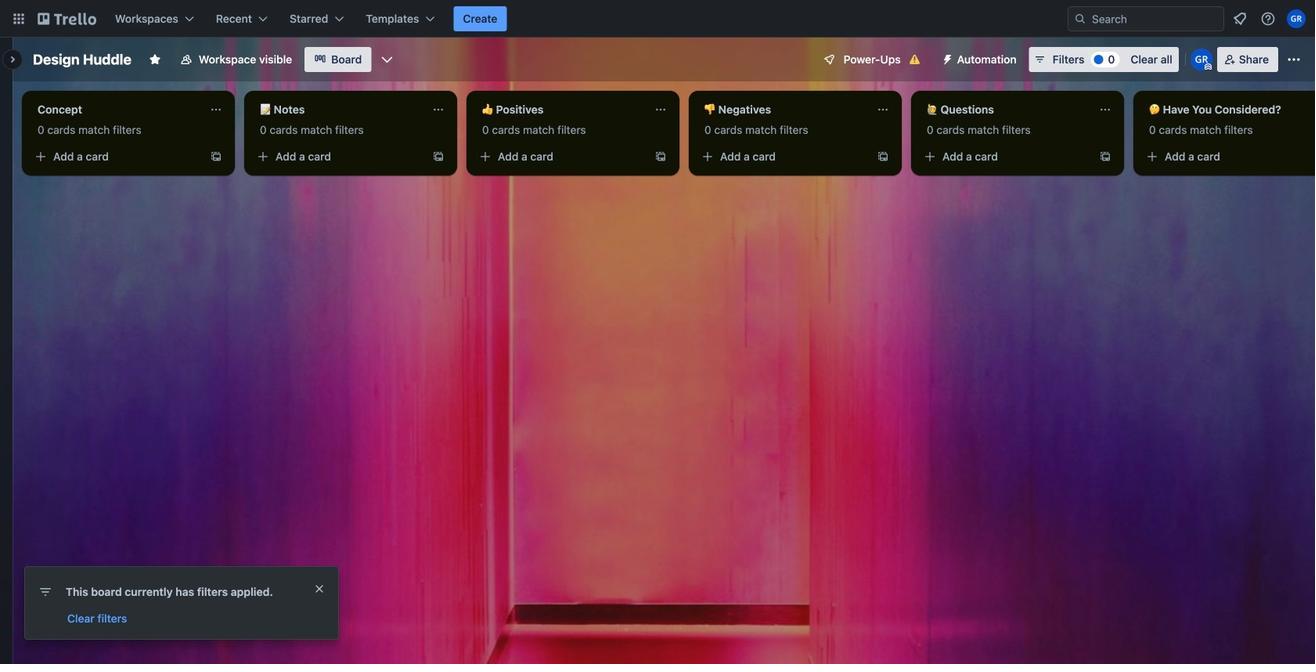Task type: describe. For each thing, give the bounding box(es) containing it.
0 vertical spatial greg robinson (gregrobinson96) image
[[1287, 9, 1306, 28]]

primary element
[[0, 0, 1316, 38]]

show menu image
[[1287, 52, 1302, 67]]

2 create from template… image from the left
[[655, 150, 667, 163]]

3 create from template… image from the left
[[877, 150, 890, 163]]

1 create from template… image from the left
[[432, 150, 445, 163]]

open information menu image
[[1261, 11, 1276, 27]]

dismiss flag image
[[313, 583, 326, 595]]

2 create from template… image from the left
[[1099, 150, 1112, 163]]

this member is an admin of this board. image
[[1205, 63, 1212, 70]]



Task type: locate. For each thing, give the bounding box(es) containing it.
0 horizontal spatial greg robinson (gregrobinson96) image
[[1191, 49, 1213, 70]]

0 horizontal spatial create from template… image
[[432, 150, 445, 163]]

create from template… image
[[432, 150, 445, 163], [1099, 150, 1112, 163]]

greg robinson (gregrobinson96) image right open information menu image
[[1287, 9, 1306, 28]]

2 horizontal spatial create from template… image
[[877, 150, 890, 163]]

1 create from template… image from the left
[[210, 150, 222, 163]]

create from template… image
[[210, 150, 222, 163], [655, 150, 667, 163], [877, 150, 890, 163]]

1 horizontal spatial create from template… image
[[1099, 150, 1112, 163]]

greg robinson (gregrobinson96) image
[[1287, 9, 1306, 28], [1191, 49, 1213, 70]]

1 horizontal spatial greg robinson (gregrobinson96) image
[[1287, 9, 1306, 28]]

Board name text field
[[25, 47, 139, 72]]

search image
[[1074, 13, 1087, 25]]

None text field
[[251, 97, 426, 122], [473, 97, 648, 122], [918, 97, 1093, 122], [1140, 97, 1316, 122], [251, 97, 426, 122], [473, 97, 648, 122], [918, 97, 1093, 122], [1140, 97, 1316, 122]]

None text field
[[28, 97, 204, 122], [695, 97, 871, 122], [28, 97, 204, 122], [695, 97, 871, 122]]

1 horizontal spatial create from template… image
[[655, 150, 667, 163]]

1 vertical spatial greg robinson (gregrobinson96) image
[[1191, 49, 1213, 70]]

alert
[[25, 567, 338, 639]]

0 horizontal spatial create from template… image
[[210, 150, 222, 163]]

0 notifications image
[[1231, 9, 1250, 28]]

back to home image
[[38, 6, 96, 31]]

greg robinson (gregrobinson96) image down the search field
[[1191, 49, 1213, 70]]

Search field
[[1087, 8, 1224, 30]]

star or unstar board image
[[149, 53, 161, 66]]

sm image
[[936, 47, 958, 69]]

customize views image
[[379, 52, 395, 67]]



Task type: vqa. For each thing, say whether or not it's contained in the screenshot.
'Dismiss flag' icon
yes



